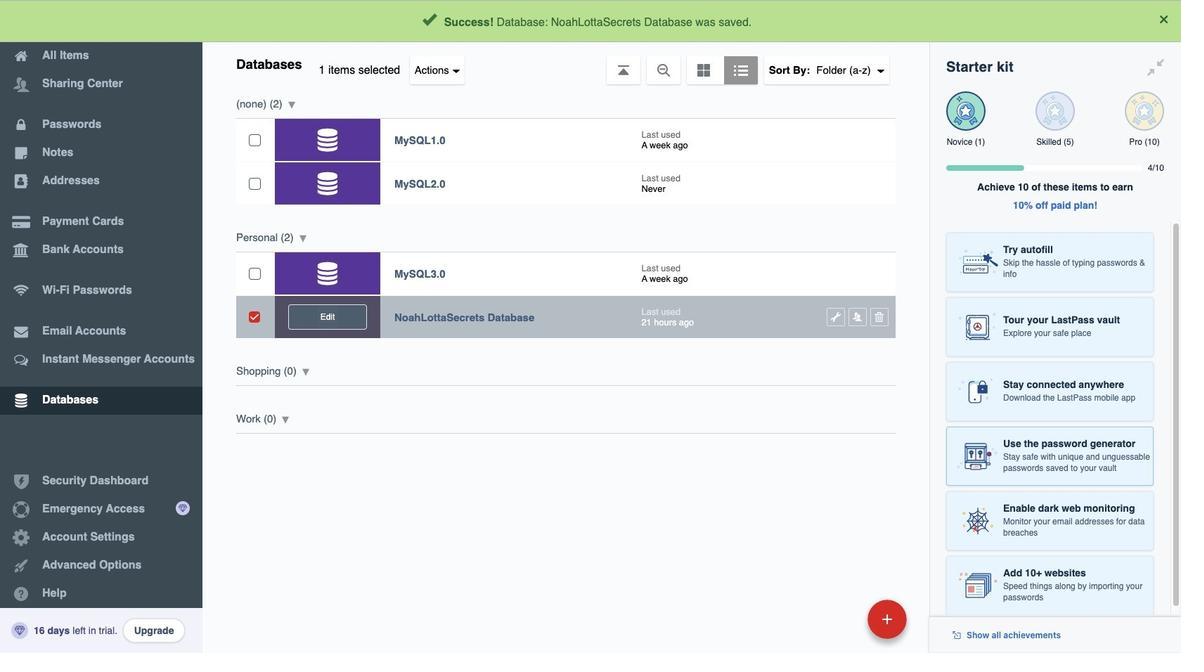 Task type: vqa. For each thing, say whether or not it's contained in the screenshot.
New item NAVIGATION
yes



Task type: describe. For each thing, give the bounding box(es) containing it.
search my vault text field
[[339, 6, 901, 37]]

main navigation navigation
[[0, 0, 203, 653]]

vault options navigation
[[203, 42, 930, 84]]



Task type: locate. For each thing, give the bounding box(es) containing it.
Search search field
[[339, 6, 901, 37]]

new item element
[[771, 599, 912, 639]]

alert
[[0, 0, 1181, 42]]

new item navigation
[[771, 596, 916, 653]]



